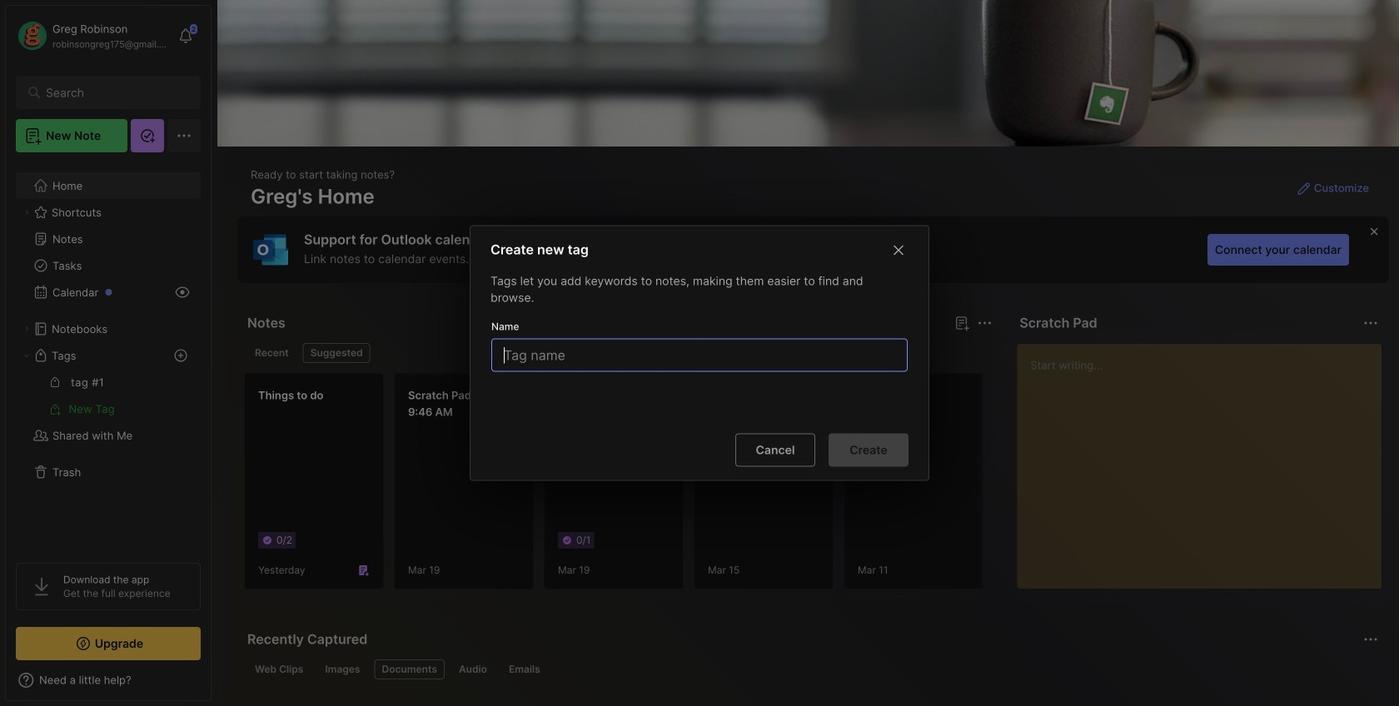 Task type: vqa. For each thing, say whether or not it's contained in the screenshot.
group
yes



Task type: describe. For each thing, give the bounding box(es) containing it.
Search text field
[[46, 85, 179, 101]]

group inside main element
[[16, 369, 200, 422]]

expand notebooks image
[[22, 324, 32, 334]]

tree inside main element
[[6, 162, 211, 548]]

expand tags image
[[22, 351, 32, 361]]

main element
[[0, 0, 217, 706]]

close image
[[889, 240, 909, 260]]

Tag name text field
[[502, 339, 900, 371]]

1 tab list from the top
[[247, 343, 990, 363]]



Task type: locate. For each thing, give the bounding box(es) containing it.
row group
[[244, 373, 1399, 600]]

0 vertical spatial tab list
[[247, 343, 990, 363]]

1 vertical spatial tab list
[[247, 660, 1376, 680]]

2 tab list from the top
[[247, 660, 1376, 680]]

tree
[[6, 162, 211, 548]]

none search field inside main element
[[46, 82, 179, 102]]

tab
[[247, 343, 296, 363], [303, 343, 370, 363], [247, 660, 311, 680], [318, 660, 368, 680], [374, 660, 445, 680], [451, 660, 495, 680], [501, 660, 548, 680]]

group
[[16, 369, 200, 422]]

Start writing… text field
[[1031, 344, 1381, 575]]

None search field
[[46, 82, 179, 102]]

tab list
[[247, 343, 990, 363], [247, 660, 1376, 680]]



